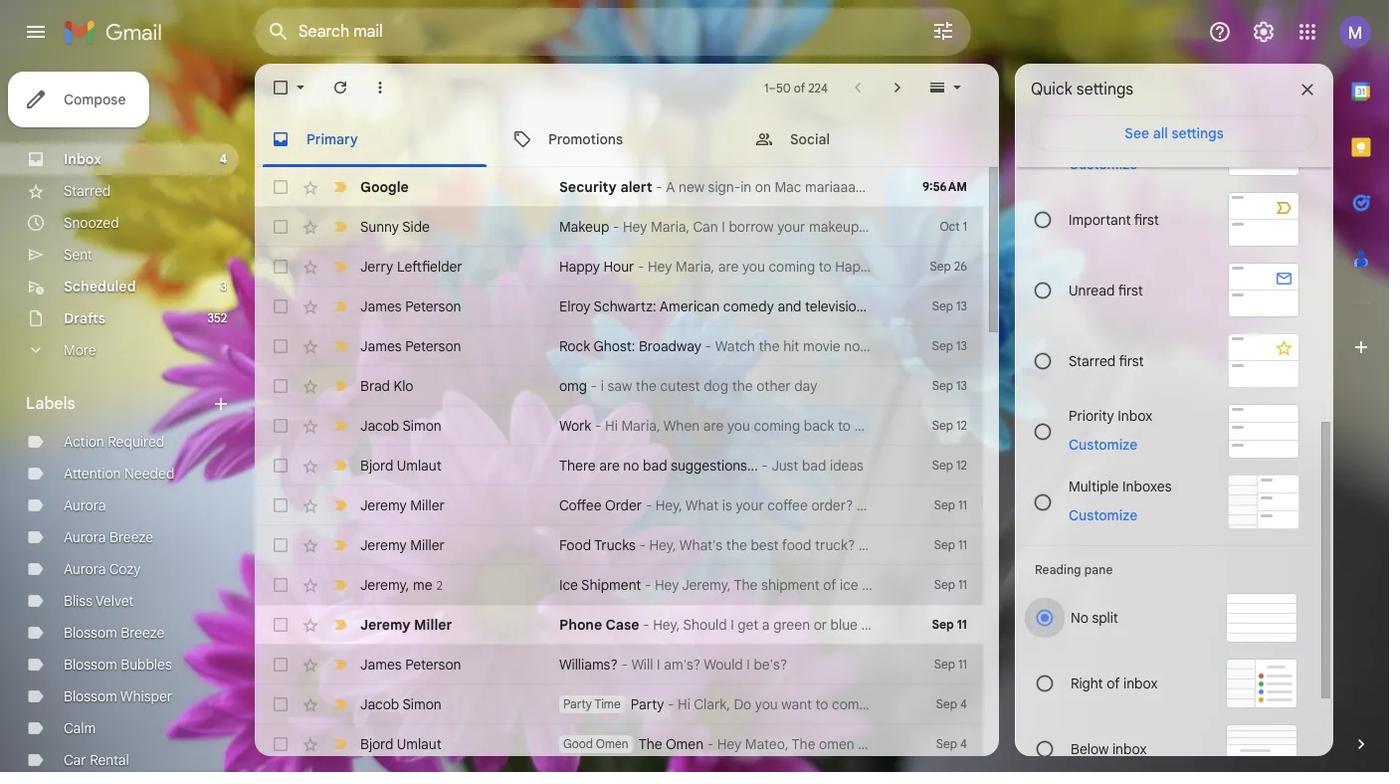 Task type: locate. For each thing, give the bounding box(es) containing it.
1 vertical spatial 12
[[956, 458, 967, 473]]

1 vertical spatial 1
[[963, 219, 967, 234]]

2 13 from the top
[[956, 338, 967, 353]]

important according to google magic. switch for security alert
[[330, 177, 350, 197]]

car rental link
[[64, 751, 129, 769]]

2 vertical spatial peterson
[[405, 656, 461, 674]]

your right the borrow
[[777, 218, 805, 236]]

11 row from the top
[[255, 565, 983, 605]]

settings right quick
[[1076, 80, 1133, 100]]

1 right "oct"
[[963, 219, 967, 234]]

customize down multiple
[[1069, 506, 1138, 524]]

blue
[[830, 616, 858, 634]]

0 horizontal spatial 1
[[764, 80, 769, 95]]

1 bjord umlaut from the top
[[360, 457, 442, 475]]

1 vertical spatial aurora
[[64, 528, 106, 546]]

coffee order - hey, what is your coffee order? regards, jeremy
[[559, 497, 961, 514]]

labels
[[26, 394, 75, 414]]

peterson down 'leftfielder'
[[405, 298, 461, 315]]

coming for to
[[769, 258, 815, 276]]

0 vertical spatial hey
[[623, 218, 647, 236]]

maria, for can
[[651, 218, 690, 236]]

1 vertical spatial maria,
[[676, 258, 715, 276]]

0 vertical spatial 12
[[956, 418, 967, 433]]

phone
[[559, 616, 602, 634]]

sep 12 for there are no bad suggestions... - just bad ideas
[[932, 458, 967, 473]]

sep 13 right on
[[932, 338, 967, 353]]

1 horizontal spatial sunny
[[933, 218, 972, 236]]

1 horizontal spatial your
[[777, 218, 805, 236]]

quick
[[1031, 80, 1072, 100]]

first right important
[[1134, 210, 1159, 228]]

1 customize button from the top
[[1057, 432, 1149, 456]]

be's?
[[754, 656, 787, 674]]

customize button down priority inbox
[[1057, 432, 1149, 456]]

0 horizontal spatial hey
[[623, 218, 647, 236]]

1 horizontal spatial bad
[[802, 457, 826, 475]]

- right work on the bottom left of the page
[[595, 417, 601, 435]]

3 blossom from the top
[[64, 688, 117, 705]]

0 vertical spatial jeremy miller
[[360, 497, 445, 514]]

customize down priority inbox
[[1069, 435, 1138, 453]]

hey
[[623, 218, 647, 236], [648, 258, 672, 276]]

you for when
[[727, 417, 750, 435]]

0 horizontal spatial happy
[[559, 258, 600, 276]]

1 horizontal spatial settings
[[1172, 124, 1224, 142]]

None checkbox
[[271, 655, 291, 675], [271, 734, 291, 754], [271, 655, 291, 675], [271, 734, 291, 754]]

- left the just
[[762, 457, 768, 475]]

1 vertical spatial starred
[[1069, 352, 1116, 370]]

1 umlaut from the top
[[397, 457, 442, 475]]

3 important according to google magic. switch from the top
[[330, 257, 350, 277]]

2 sep 12 from the top
[[932, 458, 967, 473]]

1 vertical spatial hi
[[678, 696, 691, 713]]

other
[[756, 377, 791, 395]]

umlaut for sep 4
[[397, 735, 442, 753]]

0 vertical spatial hey,
[[655, 497, 682, 514]]

what's
[[679, 536, 723, 554]]

bad right the just
[[802, 457, 826, 475]]

2 row from the top
[[255, 207, 983, 247]]

whisper
[[120, 688, 172, 705]]

1 jeremy miller from the top
[[360, 497, 445, 514]]

3 sep 13 from the top
[[932, 378, 967, 393]]

umlaut
[[397, 457, 442, 475], [397, 735, 442, 753]]

james down jeremy , me 2
[[360, 656, 402, 674]]

1 customize from the top
[[1069, 435, 1138, 453]]

1 vertical spatial peterson
[[405, 337, 461, 355]]

2 vertical spatial jeremy miller
[[360, 616, 452, 634]]

settings image
[[1252, 20, 1276, 44]]

2 vertical spatial james peterson
[[360, 656, 461, 674]]

aurora up bliss
[[64, 560, 106, 578]]

when
[[663, 417, 700, 435]]

to left our
[[871, 696, 883, 713]]

important according to google magic. switch
[[330, 177, 350, 197], [330, 217, 350, 237], [330, 257, 350, 277], [330, 297, 350, 316], [330, 336, 350, 356], [330, 376, 350, 396], [330, 416, 350, 436], [330, 456, 350, 476], [330, 496, 350, 515], [330, 535, 350, 555], [330, 575, 350, 595]]

2 sep 4 from the top
[[936, 736, 967, 751]]

customize for priority
[[1069, 435, 1138, 453]]

regards,
[[857, 497, 912, 514]]

blossom up calm link
[[64, 688, 117, 705]]

action required link
[[64, 433, 164, 451]]

None search field
[[255, 8, 971, 56]]

1 sep 13 from the top
[[932, 299, 967, 313]]

ideas
[[830, 457, 864, 475]]

day
[[794, 377, 817, 395]]

0 horizontal spatial hi
[[605, 417, 618, 435]]

should
[[683, 616, 727, 634]]

oct
[[940, 219, 960, 234]]

primary
[[306, 130, 358, 148]]

2 james peterson from the top
[[360, 337, 461, 355]]

1 12 from the top
[[956, 418, 967, 433]]

9 important according to google magic. switch from the top
[[330, 496, 350, 515]]

hey, left should
[[653, 616, 680, 634]]

phone
[[861, 616, 901, 634]]

0 vertical spatial breeze
[[109, 528, 153, 546]]

2 vertical spatial 4
[[960, 736, 967, 751]]

5 important according to google magic. switch from the top
[[330, 336, 350, 356]]

saw
[[607, 377, 632, 395]]

the right saw
[[636, 377, 657, 395]]

james peterson up klo
[[360, 337, 461, 355]]

starred inside labels navigation
[[64, 182, 111, 200]]

sep 4 for hi
[[936, 697, 967, 711]]

starred up snoozed link
[[64, 182, 111, 200]]

1 horizontal spatial 1
[[963, 219, 967, 234]]

8 important according to google magic. switch from the top
[[330, 456, 350, 476]]

no split
[[1071, 609, 1118, 627]]

do
[[734, 696, 751, 713]]

sep 4 right our
[[936, 697, 967, 711]]

sep for watch the hit movie now on the stage!
[[932, 338, 953, 353]]

jeremy for food trucks - hey, what's the best food truck? best, jer
[[360, 536, 407, 554]]

starred
[[64, 182, 111, 200], [1069, 352, 1116, 370]]

customize button
[[1057, 432, 1149, 456], [1057, 503, 1149, 527]]

starred up priority
[[1069, 352, 1116, 370]]

1 horizontal spatial jer
[[996, 616, 1017, 634]]

2 vertical spatial aurora
[[64, 560, 106, 578]]

you down the borrow
[[742, 258, 765, 276]]

1 vertical spatial customize
[[1069, 506, 1138, 524]]

0 vertical spatial 13
[[956, 299, 967, 313]]

3 james peterson from the top
[[360, 656, 461, 674]]

2 customize button from the top
[[1057, 503, 1149, 527]]

2 vertical spatial miller
[[414, 616, 452, 634]]

multiple inboxes
[[1069, 477, 1172, 495]]

side
[[402, 218, 430, 236]]

hey, left what's on the bottom of the page
[[649, 536, 676, 554]]

3 row from the top
[[255, 247, 983, 287]]

1 vertical spatial sep 12
[[932, 458, 967, 473]]

williams? - will i am's? would i be's?
[[559, 656, 787, 674]]

customize
[[1069, 435, 1138, 453], [1069, 506, 1138, 524]]

1 blossom from the top
[[64, 624, 117, 642]]

happy
[[559, 258, 600, 276], [835, 258, 876, 276]]

broadway
[[639, 337, 702, 355]]

13 for omg - i saw the cutest dog the other day
[[956, 378, 967, 393]]

2 blossom from the top
[[64, 656, 117, 674]]

sunny left side
[[360, 218, 399, 236]]

1 vertical spatial are
[[703, 417, 724, 435]]

1 bjord from the top
[[360, 457, 393, 475]]

work?
[[854, 417, 892, 435]]

1 vertical spatial miller
[[410, 536, 445, 554]]

order
[[605, 497, 642, 514]]

1 horizontal spatial hi
[[678, 696, 691, 713]]

hey, for hey, what's the best food truck? best, jer
[[649, 536, 676, 554]]

1 vertical spatial customize button
[[1057, 503, 1149, 527]]

- right "hour"
[[638, 258, 644, 276]]

sep for hi maria, when are you coming back to work? best, jacob
[[932, 418, 953, 433]]

breeze up bubbles
[[121, 624, 165, 642]]

more
[[64, 341, 96, 359]]

bjord umlaut
[[360, 457, 442, 475], [360, 735, 442, 753]]

1 vertical spatial hey
[[648, 258, 672, 276]]

0 vertical spatial aurora
[[64, 497, 106, 514]]

2 vertical spatial blossom
[[64, 688, 117, 705]]

clark,
[[694, 696, 730, 713]]

bjord for sep 4
[[360, 735, 393, 753]]

good
[[563, 736, 593, 751]]

1 vertical spatial you
[[727, 417, 750, 435]]

1 vertical spatial blossom
[[64, 656, 117, 674]]

peterson up klo
[[405, 337, 461, 355]]

hey, for hey, should i get a green or blue phone case? thanks, jer
[[653, 616, 680, 634]]

omen right the at the left
[[666, 735, 704, 753]]

row containing google
[[255, 167, 983, 207]]

-
[[656, 178, 662, 196], [613, 218, 619, 236], [638, 258, 644, 276], [705, 337, 712, 355], [591, 377, 597, 395], [595, 417, 601, 435], [762, 457, 768, 475], [645, 497, 652, 514], [639, 536, 646, 554], [645, 576, 651, 594], [643, 616, 649, 634], [621, 656, 628, 674], [668, 696, 674, 713], [707, 735, 714, 753]]

0 vertical spatial sep 12
[[932, 418, 967, 433]]

best, right truck?
[[859, 536, 891, 554]]

see all settings
[[1125, 124, 1224, 142]]

,
[[406, 576, 409, 594]]

alert
[[620, 178, 652, 196]]

want
[[781, 696, 812, 713]]

2 aurora from the top
[[64, 528, 106, 546]]

required
[[108, 433, 164, 451]]

- down clark,
[[707, 735, 714, 753]]

hi
[[605, 417, 618, 435], [678, 696, 691, 713]]

4 inside labels navigation
[[219, 151, 227, 166]]

2
[[436, 578, 443, 593]]

cutest
[[660, 377, 700, 395]]

miller for food
[[410, 536, 445, 554]]

james up brad
[[360, 337, 402, 355]]

1 vertical spatial bjord umlaut
[[360, 735, 442, 753]]

0 vertical spatial of
[[794, 80, 805, 95]]

2 vertical spatial hey,
[[653, 616, 680, 634]]

0 vertical spatial james
[[360, 298, 402, 315]]

are up elroy schwartz: american comedy and television writer.
[[718, 258, 739, 276]]

0 vertical spatial hi
[[605, 417, 618, 435]]

jer down regards, on the right bottom of page
[[893, 536, 914, 554]]

row up will at the bottom of the page
[[255, 605, 1017, 645]]

simon for sep 12
[[402, 417, 442, 435]]

unread
[[1069, 281, 1115, 299]]

9 row from the top
[[255, 486, 983, 525]]

224
[[808, 80, 828, 95]]

aurora breeze
[[64, 528, 153, 546]]

row down ghost:
[[255, 366, 983, 406]]

jeremy for coffee order - hey, what is your coffee order? regards, jeremy
[[360, 497, 407, 514]]

hey, left what
[[655, 497, 682, 514]]

first up priority inbox
[[1119, 352, 1144, 370]]

1 aurora from the top
[[64, 497, 106, 514]]

0 vertical spatial maria,
[[651, 218, 690, 236]]

maria, left "can"
[[651, 218, 690, 236]]

aurora
[[64, 497, 106, 514], [64, 528, 106, 546], [64, 560, 106, 578]]

1 horizontal spatial of
[[1107, 675, 1120, 693]]

coming down "other"
[[754, 417, 800, 435]]

2 bjord from the top
[[360, 735, 393, 753]]

6 row from the top
[[255, 366, 983, 406]]

0 vertical spatial coming
[[769, 258, 815, 276]]

2 jeremy miller from the top
[[360, 536, 445, 554]]

row up order at the left of the page
[[255, 446, 983, 486]]

the left hit
[[759, 337, 780, 355]]

jacob
[[360, 417, 399, 435], [931, 417, 970, 435], [360, 696, 399, 713]]

1 horizontal spatial omen
[[666, 735, 704, 753]]

best, right work?
[[896, 417, 928, 435]]

inbox right below
[[1112, 740, 1147, 758]]

blossom for blossom breeze
[[64, 624, 117, 642]]

1 vertical spatial first
[[1118, 281, 1143, 299]]

tab list
[[1333, 64, 1389, 701], [255, 111, 999, 167]]

calm link
[[64, 719, 96, 737]]

7 important according to google magic. switch from the top
[[330, 416, 350, 436]]

1 sep 12 from the top
[[932, 418, 967, 433]]

0 vertical spatial you
[[742, 258, 765, 276]]

row up trucks
[[255, 486, 983, 525]]

0 vertical spatial inbox
[[64, 150, 101, 168]]

hey,
[[655, 497, 682, 514], [649, 536, 676, 554], [653, 616, 680, 634]]

0 vertical spatial sep 13
[[932, 299, 967, 313]]

reading pane element
[[1035, 562, 1298, 577]]

coming up and
[[769, 258, 815, 276]]

jacob simon
[[360, 417, 442, 435], [360, 696, 442, 713]]

0 vertical spatial best,
[[896, 417, 928, 435]]

1 vertical spatial jer
[[996, 616, 1017, 634]]

maria, up american
[[676, 258, 715, 276]]

2 simon from the top
[[402, 696, 442, 713]]

to right back
[[838, 417, 851, 435]]

trucks
[[594, 536, 636, 554]]

you for maria,
[[742, 258, 765, 276]]

party time party - hi clark, do you want to come to our party?
[[563, 696, 953, 713]]

jeremy miller for phone case
[[360, 616, 452, 634]]

1 vertical spatial settings
[[1172, 124, 1224, 142]]

jer
[[893, 536, 914, 554], [996, 616, 1017, 634]]

1 vertical spatial umlaut
[[397, 735, 442, 753]]

2 vertical spatial maria,
[[621, 417, 660, 435]]

1 horizontal spatial happy
[[835, 258, 876, 276]]

1 important according to google magic. switch from the top
[[330, 177, 350, 197]]

1 inside row
[[963, 219, 967, 234]]

3 peterson from the top
[[405, 656, 461, 674]]

scheduled
[[64, 278, 136, 296]]

3 jeremy miller from the top
[[360, 616, 452, 634]]

more button
[[0, 334, 239, 366]]

bad right no on the bottom left
[[643, 457, 667, 475]]

- right "shipment"
[[645, 576, 651, 594]]

you right do
[[755, 696, 778, 713]]

row
[[255, 167, 983, 207], [255, 207, 983, 247], [255, 247, 983, 287], [255, 287, 983, 326], [255, 326, 983, 366], [255, 366, 983, 406], [255, 406, 983, 446], [255, 446, 983, 486], [255, 486, 983, 525], [255, 525, 983, 565], [255, 565, 983, 605], [255, 605, 1017, 645], [255, 645, 983, 685], [255, 685, 983, 724], [255, 724, 983, 764]]

1 peterson from the top
[[405, 298, 461, 315]]

sep for hey, what's the best food truck? best, jer
[[934, 537, 955, 552]]

sep for hey, should i get a green or blue phone case? thanks, jer
[[932, 617, 954, 632]]

of right right
[[1107, 675, 1120, 693]]

hey right "hour"
[[648, 258, 672, 276]]

0 vertical spatial starred
[[64, 182, 111, 200]]

row down saw
[[255, 406, 983, 446]]

of right 50 in the right top of the page
[[794, 80, 805, 95]]

2 sep 13 from the top
[[932, 338, 967, 353]]

- right trucks
[[639, 536, 646, 554]]

0 horizontal spatial starred
[[64, 182, 111, 200]]

james down jerry
[[360, 298, 402, 315]]

2 jacob simon from the top
[[360, 696, 442, 713]]

row up saw
[[255, 326, 983, 366]]

james peterson for rock ghost: broadway
[[360, 337, 461, 355]]

search mail image
[[261, 14, 297, 50]]

0 vertical spatial are
[[718, 258, 739, 276]]

refresh image
[[330, 78, 350, 98]]

2 12 from the top
[[956, 458, 967, 473]]

1 vertical spatial james
[[360, 337, 402, 355]]

2 bad from the left
[[802, 457, 826, 475]]

jacob for sep 12
[[360, 417, 399, 435]]

0 vertical spatial first
[[1134, 210, 1159, 228]]

peterson for williams?
[[405, 656, 461, 674]]

umlaut for sep 12
[[397, 457, 442, 475]]

your right is
[[736, 497, 764, 514]]

1 vertical spatial your
[[736, 497, 764, 514]]

american
[[660, 298, 720, 315]]

1 row from the top
[[255, 167, 983, 207]]

0 vertical spatial jacob simon
[[360, 417, 442, 435]]

inbox up starred link
[[64, 150, 101, 168]]

2 vertical spatial first
[[1119, 352, 1144, 370]]

2 bjord umlaut from the top
[[360, 735, 442, 753]]

breeze up cozy
[[109, 528, 153, 546]]

are right when
[[703, 417, 724, 435]]

and
[[778, 298, 801, 315]]

inbox right right
[[1123, 675, 1158, 693]]

0 vertical spatial peterson
[[405, 298, 461, 315]]

sep for just bad ideas
[[932, 458, 953, 473]]

1 james peterson from the top
[[360, 298, 461, 315]]

customize button down multiple
[[1057, 503, 1149, 527]]

order?
[[811, 497, 853, 514]]

0 horizontal spatial jer
[[893, 536, 914, 554]]

1 jacob simon from the top
[[360, 417, 442, 435]]

hey down the alert
[[623, 218, 647, 236]]

omen right good
[[596, 736, 629, 751]]

12
[[956, 418, 967, 433], [956, 458, 967, 473]]

hour
[[603, 258, 634, 276]]

sunny up sep 26
[[933, 218, 972, 236]]

11 important according to google magic. switch from the top
[[330, 575, 350, 595]]

blossom down bliss velvet
[[64, 624, 117, 642]]

0 vertical spatial bjord
[[360, 457, 393, 475]]

- right the 'case'
[[643, 616, 649, 634]]

0 horizontal spatial inbox
[[64, 150, 101, 168]]

sep 4 down party? at the bottom right of page
[[936, 736, 967, 751]]

happy left hour?
[[835, 258, 876, 276]]

sep 4
[[936, 697, 967, 711], [936, 736, 967, 751]]

sep 11 for jer
[[934, 537, 967, 552]]

breeze for aurora breeze
[[109, 528, 153, 546]]

1 horizontal spatial inbox
[[1118, 406, 1152, 424]]

work
[[559, 417, 591, 435]]

sep 13 down stage!
[[932, 378, 967, 393]]

brad
[[360, 377, 390, 395]]

0 horizontal spatial omen
[[596, 736, 629, 751]]

first for important first
[[1134, 210, 1159, 228]]

1 vertical spatial sep 13
[[932, 338, 967, 353]]

james peterson
[[360, 298, 461, 315], [360, 337, 461, 355], [360, 656, 461, 674]]

None checkbox
[[271, 615, 291, 635], [271, 695, 291, 714], [271, 615, 291, 635], [271, 695, 291, 714]]

the left best
[[726, 536, 747, 554]]

2 customize from the top
[[1069, 506, 1138, 524]]

1 simon from the top
[[402, 417, 442, 435]]

1 vertical spatial bjord
[[360, 735, 393, 753]]

0 vertical spatial sep 4
[[936, 697, 967, 711]]

row down order at the left of the page
[[255, 525, 983, 565]]

1 vertical spatial jeremy miller
[[360, 536, 445, 554]]

best,
[[896, 417, 928, 435], [859, 536, 891, 554]]

are left no on the bottom left
[[599, 457, 620, 475]]

3 13 from the top
[[956, 378, 967, 393]]

0 horizontal spatial best,
[[859, 536, 891, 554]]

brad klo
[[360, 377, 413, 395]]

james peterson down jerry leftfielder
[[360, 298, 461, 315]]

0 horizontal spatial of
[[794, 80, 805, 95]]

14 row from the top
[[255, 685, 983, 724]]

2 vertical spatial james
[[360, 656, 402, 674]]

0 vertical spatial simon
[[402, 417, 442, 435]]

hi right work on the bottom left of the page
[[605, 417, 618, 435]]

maria, left when
[[621, 417, 660, 435]]

older image
[[888, 78, 907, 98]]

party right time at the left
[[631, 696, 664, 713]]

0 horizontal spatial bad
[[643, 457, 667, 475]]

1 vertical spatial 4
[[960, 697, 967, 711]]

0 horizontal spatial party
[[563, 697, 592, 711]]

hey, for hey, what is your coffee order? regards, jeremy
[[655, 497, 682, 514]]

1 horizontal spatial best,
[[896, 417, 928, 435]]

are for when
[[703, 417, 724, 435]]

omen inside good omen the omen -
[[596, 736, 629, 751]]

hi left clark,
[[678, 696, 691, 713]]

simon for sep 4
[[402, 696, 442, 713]]

2 peterson from the top
[[405, 337, 461, 355]]

2 james from the top
[[360, 337, 402, 355]]

0 vertical spatial your
[[777, 218, 805, 236]]

sep 4 for -
[[936, 736, 967, 751]]

first right the "unread"
[[1118, 281, 1143, 299]]

10 important according to google magic. switch from the top
[[330, 535, 350, 555]]

1 sep 4 from the top
[[936, 697, 967, 711]]

aurora down attention
[[64, 497, 106, 514]]

sent
[[64, 246, 92, 264]]

row up "hour"
[[255, 207, 983, 247]]

2 important according to google magic. switch from the top
[[330, 217, 350, 237]]

row up makeup
[[255, 167, 983, 207]]

important according to google magic. switch for happy hour
[[330, 257, 350, 277]]

2 vertical spatial 13
[[956, 378, 967, 393]]

bjord for sep 12
[[360, 457, 393, 475]]

bjord umlaut for sep 4
[[360, 735, 442, 753]]

1 vertical spatial sep 4
[[936, 736, 967, 751]]

1 vertical spatial james peterson
[[360, 337, 461, 355]]

sep 11 for jeremy
[[934, 498, 967, 512]]

row up good omen the omen -
[[255, 685, 983, 724]]

6 important according to google magic. switch from the top
[[330, 376, 350, 396]]

row down "hour"
[[255, 287, 983, 326]]

jeremy miller for coffee order
[[360, 497, 445, 514]]

0 vertical spatial customize button
[[1057, 432, 1149, 456]]

case?
[[905, 616, 942, 634]]

- left watch
[[705, 337, 712, 355]]

2 umlaut from the top
[[397, 735, 442, 753]]

settings inside 'button'
[[1172, 124, 1224, 142]]

3 james from the top
[[360, 656, 402, 674]]

0 vertical spatial settings
[[1076, 80, 1133, 100]]

3 aurora from the top
[[64, 560, 106, 578]]

see all settings button
[[1031, 115, 1317, 151]]

bjord umlaut for sep 12
[[360, 457, 442, 475]]

car rental
[[64, 751, 129, 769]]

james for williams? - will i am's? would i be's?
[[360, 656, 402, 674]]

1 vertical spatial breeze
[[121, 624, 165, 642]]

main content
[[255, 64, 1017, 772]]

10 row from the top
[[255, 525, 983, 565]]

1 happy from the left
[[559, 258, 600, 276]]

1 left 50 in the right top of the page
[[764, 80, 769, 95]]

peterson
[[405, 298, 461, 315], [405, 337, 461, 355], [405, 656, 461, 674]]

row down the 'case'
[[255, 645, 983, 685]]

happy left "hour"
[[559, 258, 600, 276]]

aurora for aurora breeze
[[64, 528, 106, 546]]

row containing jeremy
[[255, 565, 983, 605]]

0 horizontal spatial tab list
[[255, 111, 999, 167]]



Task type: vqa. For each thing, say whether or not it's contained in the screenshot.


Task type: describe. For each thing, give the bounding box(es) containing it.
4 for the omen
[[960, 736, 967, 751]]

jacob simon for sep 4
[[360, 696, 442, 713]]

- right makeup
[[613, 218, 619, 236]]

what
[[685, 497, 719, 514]]

case
[[605, 616, 639, 634]]

action required
[[64, 433, 164, 451]]

Search mail text field
[[299, 22, 876, 42]]

8 row from the top
[[255, 446, 983, 486]]

1 vertical spatial best,
[[859, 536, 891, 554]]

13 row from the top
[[255, 645, 983, 685]]

velvet
[[96, 592, 134, 610]]

quick settings
[[1031, 80, 1133, 100]]

of inside main content
[[794, 80, 805, 95]]

come
[[832, 696, 867, 713]]

4 important according to google magic. switch from the top
[[330, 297, 350, 316]]

jeremy for phone case - hey, should i get a green or blue phone case? thanks, jer
[[360, 616, 410, 634]]

customize button for priority
[[1057, 432, 1149, 456]]

shipment
[[581, 576, 641, 594]]

below
[[1071, 740, 1109, 758]]

important according to google magic. switch for makeup
[[330, 217, 350, 237]]

important according to google magic. switch for there are no bad suggestions...
[[330, 456, 350, 476]]

blossom whisper
[[64, 688, 172, 705]]

just
[[772, 457, 798, 475]]

the right dog
[[732, 377, 753, 395]]

get
[[738, 616, 758, 634]]

time
[[595, 697, 621, 711]]

1 sunny from the left
[[360, 218, 399, 236]]

sep 11 for blue
[[932, 617, 967, 632]]

26
[[954, 259, 967, 274]]

11 for blue
[[957, 617, 967, 632]]

- left i
[[591, 377, 597, 395]]

0 vertical spatial jer
[[893, 536, 914, 554]]

our
[[887, 696, 908, 713]]

0 vertical spatial inbox
[[1123, 675, 1158, 693]]

sep 13 for omg - i saw the cutest dog the other day
[[932, 378, 967, 393]]

or
[[814, 616, 827, 634]]

0 horizontal spatial your
[[736, 497, 764, 514]]

11 for jer
[[958, 537, 967, 552]]

snoozed link
[[64, 214, 119, 232]]

are for maria,
[[718, 258, 739, 276]]

labels heading
[[26, 394, 211, 414]]

1 bad from the left
[[643, 457, 667, 475]]

watch
[[715, 337, 755, 355]]

calm
[[64, 719, 96, 737]]

happy hour - hey maria, are you coming to happy hour?
[[559, 258, 917, 276]]

important according to google magic. switch for rock ghost: broadway
[[330, 336, 350, 356]]

sunny side
[[360, 218, 430, 236]]

work - hi maria, when are you coming back to work? best, jacob
[[559, 417, 970, 435]]

- down williams? - will i am's? would i be's? in the bottom of the page
[[668, 696, 674, 713]]

1 50 of 224
[[764, 80, 828, 95]]

blossom for blossom bubbles
[[64, 656, 117, 674]]

4 for party
[[960, 697, 967, 711]]

customize button for multiple
[[1057, 503, 1149, 527]]

a
[[762, 616, 770, 634]]

peterson for rock
[[405, 337, 461, 355]]

important according to google magic. switch for ice shipment
[[330, 575, 350, 595]]

important according to google magic. switch for coffee order
[[330, 496, 350, 515]]

13 for rock ghost: broadway - watch the hit movie now on the stage!
[[956, 338, 967, 353]]

action
[[64, 433, 104, 451]]

leftfielder
[[397, 258, 462, 276]]

3
[[220, 279, 227, 294]]

elroy schwartz: american comedy and television writer.
[[559, 298, 907, 315]]

priority inbox
[[1069, 406, 1152, 424]]

elroy
[[559, 298, 590, 315]]

below inbox
[[1071, 740, 1147, 758]]

split
[[1092, 609, 1118, 627]]

james peterson for williams?
[[360, 656, 461, 674]]

1 vertical spatial inbox
[[1112, 740, 1147, 758]]

- right the alert
[[656, 178, 662, 196]]

is
[[722, 497, 732, 514]]

bliss
[[64, 592, 93, 610]]

rock
[[559, 337, 590, 355]]

customize for multiple
[[1069, 506, 1138, 524]]

sep 26
[[930, 259, 967, 274]]

50
[[776, 80, 791, 95]]

movie
[[803, 337, 840, 355]]

11 for jeremy
[[958, 498, 967, 512]]

aurora for aurora link
[[64, 497, 106, 514]]

advanced search options image
[[923, 11, 963, 51]]

jacob simon for sep 12
[[360, 417, 442, 435]]

labels navigation
[[0, 64, 255, 772]]

aurora for aurora cozy
[[64, 560, 106, 578]]

comedy
[[723, 298, 774, 315]]

sent link
[[64, 246, 92, 264]]

row containing jerry leftfielder
[[255, 247, 983, 287]]

party inside the party time party - hi clark, do you want to come to our party?
[[563, 697, 592, 711]]

maria, for when
[[621, 417, 660, 435]]

- left will at the bottom of the page
[[621, 656, 628, 674]]

stage!
[[918, 337, 957, 355]]

main menu image
[[24, 20, 48, 44]]

important according to google magic. switch for food trucks
[[330, 535, 350, 555]]

thanks,
[[945, 616, 994, 634]]

352
[[207, 310, 227, 325]]

support image
[[1208, 20, 1232, 44]]

first for starred first
[[1119, 352, 1144, 370]]

rental
[[90, 751, 129, 769]]

2 vertical spatial are
[[599, 457, 620, 475]]

sep for will i am's? would i be's?
[[934, 657, 955, 672]]

tab list containing primary
[[255, 111, 999, 167]]

to up television
[[819, 258, 832, 276]]

security alert -
[[559, 178, 666, 196]]

main content containing primary
[[255, 64, 1017, 772]]

sep 13 for rock ghost: broadway - watch the hit movie now on the stage!
[[932, 338, 967, 353]]

the right on
[[893, 337, 914, 355]]

1 horizontal spatial party
[[631, 696, 664, 713]]

1 horizontal spatial tab list
[[1333, 64, 1389, 701]]

miller for phone
[[414, 616, 452, 634]]

unread first
[[1069, 281, 1143, 299]]

breeze for blossom breeze
[[121, 624, 165, 642]]

jacob for sep 4
[[360, 696, 399, 713]]

television
[[805, 298, 864, 315]]

12 for there are no bad suggestions... - just bad ideas
[[956, 458, 967, 473]]

on
[[874, 337, 890, 355]]

15 row from the top
[[255, 724, 983, 764]]

i right "can"
[[722, 218, 725, 236]]

makeup - hey maria, can i borrow your makeup? sincerely, sunny
[[559, 218, 972, 236]]

12 for work - hi maria, when are you coming back to work? best, jacob
[[956, 418, 967, 433]]

snoozed
[[64, 214, 119, 232]]

row containing brad klo
[[255, 366, 983, 406]]

i left get
[[731, 616, 734, 634]]

now
[[844, 337, 870, 355]]

12 row from the top
[[255, 605, 1017, 645]]

coming for back
[[754, 417, 800, 435]]

row containing sunny side
[[255, 207, 983, 247]]

important according to google magic. switch for work
[[330, 416, 350, 436]]

best
[[751, 536, 779, 554]]

bubbles
[[121, 656, 172, 674]]

borrow
[[729, 218, 774, 236]]

2 sunny from the left
[[933, 218, 972, 236]]

security
[[559, 178, 617, 196]]

1 13 from the top
[[956, 299, 967, 313]]

starred first
[[1069, 352, 1144, 370]]

reading pane
[[1035, 562, 1113, 577]]

jeremy miller for food trucks
[[360, 536, 445, 554]]

sep for i saw the cutest dog the other day
[[932, 378, 953, 393]]

truck?
[[815, 536, 855, 554]]

promotions
[[548, 130, 623, 148]]

omg
[[559, 377, 587, 395]]

to right the want
[[815, 696, 828, 713]]

sep for hey maria, are you coming to happy hour?
[[930, 259, 951, 274]]

primary tab
[[255, 111, 495, 167]]

1 vertical spatial of
[[1107, 675, 1120, 693]]

2 happy from the left
[[835, 258, 876, 276]]

first for unread first
[[1118, 281, 1143, 299]]

toggle split pane mode image
[[927, 78, 947, 98]]

5 row from the top
[[255, 326, 983, 366]]

- right order at the left of the page
[[645, 497, 652, 514]]

attention
[[64, 465, 121, 483]]

miller for coffee
[[410, 497, 445, 514]]

1 horizontal spatial hey
[[648, 258, 672, 276]]

4 row from the top
[[255, 287, 983, 326]]

starred for starred link
[[64, 182, 111, 200]]

i right will at the bottom of the page
[[657, 656, 660, 674]]

0 vertical spatial 1
[[764, 80, 769, 95]]

jerry leftfielder
[[360, 258, 462, 276]]

makeup
[[559, 218, 609, 236]]

green
[[773, 616, 810, 634]]

can
[[693, 218, 718, 236]]

no
[[623, 457, 639, 475]]

schwartz:
[[594, 298, 656, 315]]

inbox link
[[64, 150, 101, 168]]

will
[[631, 656, 653, 674]]

ice
[[559, 576, 578, 594]]

inbox inside labels navigation
[[64, 150, 101, 168]]

blossom bubbles
[[64, 656, 172, 674]]

important according to google magic. switch for omg
[[330, 376, 350, 396]]

starred link
[[64, 182, 111, 200]]

promotions tab
[[497, 111, 737, 167]]

hour?
[[879, 258, 917, 276]]

social tab
[[738, 111, 981, 167]]

1 james from the top
[[360, 298, 402, 315]]

writer.
[[868, 298, 907, 315]]

blossom for blossom whisper
[[64, 688, 117, 705]]

sep for hey, what is your coffee order? regards, jeremy
[[934, 498, 955, 512]]

compose button
[[8, 72, 150, 127]]

blossom breeze
[[64, 624, 165, 642]]

james for rock ghost: broadway - watch the hit movie now on the stage!
[[360, 337, 402, 355]]

i left be's?
[[747, 656, 750, 674]]

multiple
[[1069, 477, 1119, 495]]

ice shipment -
[[559, 576, 655, 594]]

all
[[1153, 124, 1168, 142]]

7 row from the top
[[255, 406, 983, 446]]

would
[[704, 656, 743, 674]]

starred for starred first
[[1069, 352, 1116, 370]]

sep 12 for work - hi maria, when are you coming back to work? best, jacob
[[932, 418, 967, 433]]

quick settings element
[[1031, 80, 1133, 115]]

rock ghost: broadway - watch the hit movie now on the stage!
[[559, 337, 957, 355]]

9:56 am
[[922, 179, 967, 194]]

2 vertical spatial you
[[755, 696, 778, 713]]

cozy
[[109, 560, 141, 578]]



